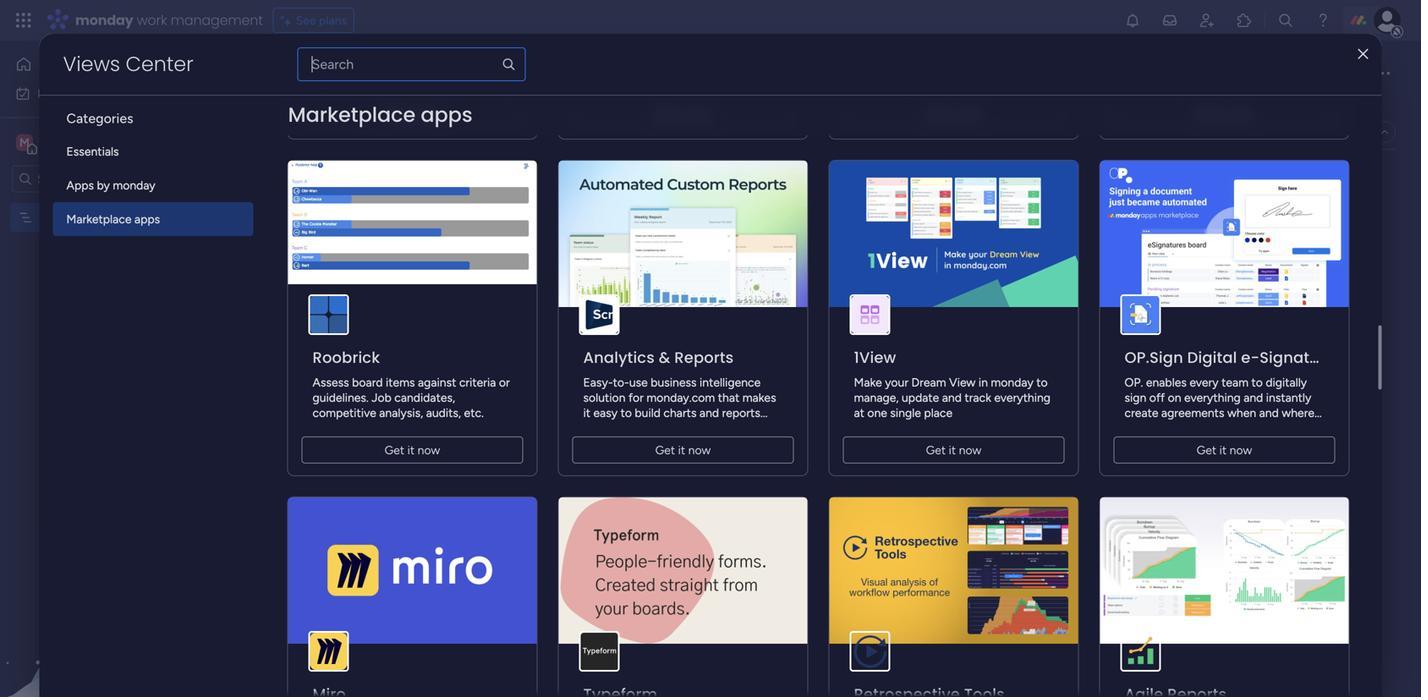 Task type: locate. For each thing, give the bounding box(es) containing it.
to right team
[[1252, 375, 1263, 390]]

single
[[891, 406, 922, 420]]

0 vertical spatial marketplace
[[288, 101, 416, 129]]

1 horizontal spatial main
[[283, 125, 308, 139]]

with up the get
[[848, 485, 890, 514]]

1 vertical spatial khvhg
[[40, 210, 72, 225]]

to inside use charts, timelines, and other widgets to get insights from this board learn more
[[852, 530, 864, 545]]

1 of from the left
[[353, 94, 364, 109]]

board up job
[[352, 375, 383, 390]]

0 horizontal spatial from
[[583, 421, 609, 435]]

criteria
[[459, 375, 496, 390]]

track for 1view
[[965, 391, 992, 405]]

team
[[1222, 375, 1249, 390]]

1 horizontal spatial from
[[937, 530, 964, 545]]

add inside button
[[767, 591, 789, 605]]

1 horizontal spatial of
[[644, 94, 655, 109]]

your inside button
[[792, 591, 815, 605]]

gallery
[[693, 125, 730, 139]]

see inside button
[[296, 13, 316, 28]]

views center
[[63, 50, 194, 78]]

to left the get
[[852, 530, 864, 545]]

1 horizontal spatial marketplace apps
[[288, 101, 473, 129]]

1 vertical spatial apps
[[134, 212, 160, 226]]

main for main workspace
[[39, 135, 69, 151]]

now
[[418, 106, 440, 121], [689, 106, 711, 121], [959, 106, 982, 121], [1230, 106, 1253, 121], [418, 443, 440, 457], [689, 443, 711, 457], [959, 443, 982, 457], [1230, 443, 1253, 457]]

see left the more
[[772, 94, 792, 108]]

form
[[755, 125, 782, 139]]

board right this on the bottom of the page
[[991, 530, 1024, 545]]

widgets inside use charts, timelines, and other widgets to get insights from this board learn more
[[803, 530, 849, 545]]

0 horizontal spatial widget
[[427, 170, 464, 184]]

1 vertical spatial data
[[794, 485, 842, 514]]

1 horizontal spatial khvhg
[[257, 54, 339, 91]]

at
[[854, 406, 865, 420]]

monday inside 1view make your dream view in monday to manage, update and track everything at one single place
[[991, 375, 1034, 390]]

0 vertical spatial where
[[658, 94, 691, 109]]

2 horizontal spatial board
[[991, 530, 1024, 545]]

they
[[1125, 421, 1149, 435]]

m
[[20, 135, 30, 150]]

0 vertical spatial with
[[583, 436, 607, 451]]

work inside button
[[56, 86, 82, 101]]

data down 'charts'
[[663, 421, 686, 435]]

track right 'keep'
[[614, 94, 641, 109]]

see
[[296, 13, 316, 28], [772, 94, 792, 108]]

add widget
[[403, 170, 464, 184]]

0 horizontal spatial everything
[[995, 391, 1051, 405]]

dapulse integrations image
[[1105, 126, 1118, 138]]

1 horizontal spatial everything
[[1185, 391, 1241, 405]]

management
[[171, 11, 263, 30]]

essentials option
[[53, 135, 253, 168]]

and up "when"
[[1244, 391, 1264, 405]]

0 vertical spatial add
[[403, 170, 425, 184]]

0 horizontal spatial data
[[663, 421, 686, 435]]

work for monday
[[137, 11, 167, 30]]

1 vertical spatial work
[[56, 86, 82, 101]]

1 horizontal spatial table
[[364, 125, 392, 139]]

2 table from the left
[[364, 125, 392, 139]]

workspace selection element
[[16, 132, 141, 154]]

easy
[[594, 406, 618, 420]]

1 vertical spatial add
[[767, 591, 789, 605]]

with down easy
[[583, 436, 607, 451]]

2 everything from the left
[[1185, 391, 1241, 405]]

solution
[[583, 391, 626, 405]]

analysis,
[[379, 406, 423, 420]]

work up center
[[137, 11, 167, 30]]

to inside 1view make your dream view in monday to manage, update and track everything at one single place
[[1037, 375, 1048, 390]]

1 horizontal spatial add
[[767, 591, 789, 605]]

collapse board header image
[[1379, 125, 1392, 139]]

track
[[614, 94, 641, 109], [965, 391, 992, 405]]

data
[[663, 421, 686, 435], [794, 485, 842, 514]]

1 vertical spatial marketplace apps
[[66, 212, 160, 226]]

1 horizontal spatial work
[[137, 11, 167, 30]]

1 horizontal spatial see
[[772, 94, 792, 108]]

widget inside button
[[842, 591, 879, 605]]

0 horizontal spatial of
[[353, 94, 364, 109]]

from left this on the bottom of the page
[[937, 530, 964, 545]]

categories
[[66, 110, 133, 127]]

marketplace inside option
[[66, 212, 132, 226]]

None search field
[[297, 47, 526, 81]]

table button
[[352, 118, 405, 146]]

1 horizontal spatial board
[[727, 485, 789, 514]]

reports
[[722, 406, 761, 420]]

1 vertical spatial from
[[937, 530, 964, 545]]

marketplace
[[288, 101, 416, 129], [66, 212, 132, 226]]

widget right 'first'
[[842, 591, 879, 605]]

charts
[[664, 406, 697, 420]]

board up other
[[727, 485, 789, 514]]

1 vertical spatial widget
[[842, 591, 879, 605]]

1 table from the left
[[311, 125, 339, 139]]

from down easy
[[583, 421, 609, 435]]

to inside op.sign digital e-signature op. enables every team to digitally sign off on everything and instantly create agreements when and where they are needed
[[1252, 375, 1263, 390]]

0 vertical spatial data
[[663, 421, 686, 435]]

0 vertical spatial see
[[296, 13, 316, 28]]

calendar
[[529, 125, 576, 139]]

to-
[[613, 375, 629, 390]]

workspace image
[[16, 133, 33, 152]]

add left 'first'
[[767, 591, 789, 605]]

0 horizontal spatial marketplace
[[66, 212, 132, 226]]

timelines,
[[689, 530, 743, 545]]

use
[[629, 375, 648, 390]]

arrow down image
[[699, 167, 719, 187]]

by
[[97, 178, 110, 193]]

1 horizontal spatial widget
[[842, 591, 879, 605]]

and inside 1view make your dream view in monday to manage, update and track everything at one single place
[[943, 391, 962, 405]]

intelligence
[[700, 375, 761, 390]]

competitive
[[313, 406, 376, 420]]

categories heading
[[53, 96, 253, 135]]

0 horizontal spatial marketplace apps
[[66, 212, 160, 226]]

widgets up this on the bottom of the page
[[984, 485, 1064, 514]]

see left plans
[[296, 13, 316, 28]]

1 horizontal spatial apps
[[421, 101, 473, 129]]

khvhg down apps
[[40, 210, 72, 225]]

board inside roobrick assess board items against criteria or guidelines. job candidates, competitive analysis, audits, etc.
[[352, 375, 383, 390]]

marketplace apps down remove from favorites icon
[[288, 101, 473, 129]]

items
[[386, 375, 415, 390]]

main inside the workspace selection element
[[39, 135, 69, 151]]

everything inside op.sign digital e-signature op. enables every team to digitally sign off on everything and instantly create agreements when and where they are needed
[[1185, 391, 1241, 405]]

option
[[0, 202, 216, 206]]

widget down gantt button
[[427, 170, 464, 184]]

1 horizontal spatial widgets
[[984, 485, 1064, 514]]

charts,
[[647, 530, 685, 545]]

1 vertical spatial marketplace
[[66, 212, 132, 226]]

use charts, timelines, and other widgets to get insights from this board learn more
[[622, 530, 1024, 563]]

from
[[583, 421, 609, 435], [937, 530, 964, 545]]

add your first widget
[[767, 591, 879, 605]]

kanban
[[601, 125, 641, 139]]

that
[[718, 391, 740, 405]]

1 vertical spatial monday
[[113, 178, 156, 193]]

khvhg up any at the top left of page
[[257, 54, 339, 91]]

Search for a column type search field
[[297, 47, 526, 81]]

1 everything from the left
[[995, 391, 1051, 405]]

monday right in
[[991, 375, 1034, 390]]

marketplace down the show board description image
[[288, 101, 416, 129]]

lottie animation image
[[0, 526, 216, 697]]

1 vertical spatial board
[[727, 485, 789, 514]]

filter button
[[639, 164, 719, 191]]

see plans button
[[273, 8, 355, 33]]

person
[[588, 170, 624, 184]]

board
[[352, 375, 383, 390], [727, 485, 789, 514], [991, 530, 1024, 545]]

digital
[[1188, 347, 1238, 369]]

1 vertical spatial track
[[965, 391, 992, 405]]

and down instantly
[[1260, 406, 1279, 420]]

work right "my"
[[56, 86, 82, 101]]

khvhg field
[[253, 54, 343, 91]]

2 vertical spatial board
[[991, 530, 1024, 545]]

main right workspace icon
[[39, 135, 69, 151]]

categories list box
[[53, 96, 267, 236]]

widgets
[[984, 485, 1064, 514], [803, 530, 849, 545]]

0 horizontal spatial table
[[311, 125, 339, 139]]

of
[[353, 94, 364, 109], [644, 94, 655, 109]]

data up use charts, timelines, and other widgets to get insights from this board learn more
[[794, 485, 842, 514]]

0 horizontal spatial main
[[39, 135, 69, 151]]

with
[[583, 436, 607, 451], [848, 485, 890, 514]]

marketplace apps inside option
[[66, 212, 160, 226]]

of up kanban button
[[644, 94, 655, 109]]

0 horizontal spatial add
[[403, 170, 425, 184]]

search everything image
[[1278, 12, 1295, 29]]

task
[[638, 421, 660, 435]]

marketplace apps down apps by monday
[[66, 212, 160, 226]]

chart
[[474, 125, 503, 139]]

monday up home button
[[75, 11, 133, 30]]

track inside 1view make your dream view in monday to manage, update and track everything at one single place
[[965, 391, 992, 405]]

select product image
[[15, 12, 32, 29]]

your
[[694, 94, 717, 109], [885, 375, 909, 390], [612, 421, 635, 435], [610, 436, 633, 451], [676, 485, 722, 514], [792, 591, 815, 605]]

my work
[[37, 86, 82, 101]]

khvhg
[[257, 54, 339, 91], [40, 210, 72, 225]]

table down project.
[[364, 125, 392, 139]]

1 horizontal spatial track
[[965, 391, 992, 405]]

chart button
[[461, 118, 516, 146]]

widgets up learn more link
[[803, 530, 849, 545]]

every
[[1190, 375, 1219, 390]]

it inside 'analytics & reports easy-to-use business intelligence solution for monday.com that makes it easy to build charts and reports from your task data and share them with your colleagues.'
[[583, 406, 591, 420]]

dialog
[[39, 0, 1382, 697]]

0 vertical spatial monday
[[75, 11, 133, 30]]

of right type
[[353, 94, 364, 109]]

1 horizontal spatial where
[[1282, 406, 1315, 420]]

0 horizontal spatial apps
[[134, 212, 160, 226]]

main inside button
[[283, 125, 308, 139]]

colleagues.
[[636, 436, 695, 451]]

table down any at the top left of page
[[311, 125, 339, 139]]

board for your
[[727, 485, 789, 514]]

and down the view
[[943, 391, 962, 405]]

lottie animation element
[[0, 526, 216, 697]]

marketplace down by
[[66, 212, 132, 226]]

and
[[563, 94, 583, 109], [943, 391, 962, 405], [1244, 391, 1264, 405], [700, 406, 719, 420], [1260, 406, 1279, 420], [689, 421, 709, 435], [746, 530, 767, 545]]

0 vertical spatial from
[[583, 421, 609, 435]]

apps image
[[1236, 12, 1253, 29]]

see for see more
[[772, 94, 792, 108]]

and inside use charts, timelines, and other widgets to get insights from this board learn more
[[746, 530, 767, 545]]

digitally
[[1266, 375, 1308, 390]]

1 vertical spatial see
[[772, 94, 792, 108]]

add for add your first widget
[[767, 591, 789, 605]]

main down "manage"
[[283, 125, 308, 139]]

0 vertical spatial work
[[137, 11, 167, 30]]

see for see plans
[[296, 13, 316, 28]]

0 horizontal spatial board
[[352, 375, 383, 390]]

and left 'keep'
[[563, 94, 583, 109]]

2 vertical spatial monday
[[991, 375, 1034, 390]]

0 vertical spatial widgets
[[984, 485, 1064, 514]]

0 horizontal spatial see
[[296, 13, 316, 28]]

Search field
[[500, 165, 551, 189]]

0 horizontal spatial khvhg
[[40, 210, 72, 225]]

to down for
[[621, 406, 632, 420]]

add view image
[[886, 126, 893, 138]]

where down instantly
[[1282, 406, 1315, 420]]

automate
[[1294, 125, 1347, 139]]

files gallery button
[[653, 118, 742, 146]]

0 vertical spatial marketplace apps
[[288, 101, 473, 129]]

main
[[283, 125, 308, 139], [39, 135, 69, 151]]

track down in
[[965, 391, 992, 405]]

0 vertical spatial board
[[352, 375, 383, 390]]

monday right by
[[113, 178, 156, 193]]

apps
[[421, 101, 473, 129], [134, 212, 160, 226]]

files
[[666, 125, 690, 139]]

new project button
[[256, 164, 336, 191]]

0 vertical spatial track
[[614, 94, 641, 109]]

add down gantt button
[[403, 170, 425, 184]]

0 horizontal spatial track
[[614, 94, 641, 109]]

track for manage
[[614, 94, 641, 109]]

1 horizontal spatial data
[[794, 485, 842, 514]]

0 vertical spatial widget
[[427, 170, 464, 184]]

add inside popup button
[[403, 170, 425, 184]]

1 vertical spatial widgets
[[803, 530, 849, 545]]

essentials
[[66, 144, 119, 159]]

monday
[[75, 11, 133, 30], [113, 178, 156, 193], [991, 375, 1034, 390]]

0 horizontal spatial with
[[583, 436, 607, 451]]

to right in
[[1037, 375, 1048, 390]]

and down 'charts'
[[689, 421, 709, 435]]

1 horizontal spatial marketplace
[[288, 101, 416, 129]]

project.
[[367, 94, 408, 109]]

work for my
[[56, 86, 82, 101]]

1 vertical spatial with
[[848, 485, 890, 514]]

marketplace apps
[[288, 101, 473, 129], [66, 212, 160, 226]]

0 horizontal spatial widgets
[[803, 530, 849, 545]]

where up files
[[658, 94, 691, 109]]

multiple
[[895, 485, 979, 514]]

off
[[1150, 391, 1165, 405]]

guidelines.
[[313, 391, 369, 405]]

when
[[1228, 406, 1257, 420]]

type
[[326, 94, 350, 109]]

home button
[[10, 51, 182, 78]]

apps by monday
[[66, 178, 156, 193]]

1 vertical spatial where
[[1282, 406, 1315, 420]]

0 horizontal spatial work
[[56, 86, 82, 101]]

and left other
[[746, 530, 767, 545]]

khvhg list box
[[0, 200, 216, 460]]



Task type: describe. For each thing, give the bounding box(es) containing it.
autopilot image
[[1273, 120, 1287, 142]]

main for main table
[[283, 125, 308, 139]]

add for add widget
[[403, 170, 425, 184]]

calendar button
[[516, 118, 589, 146]]

dapulse x slim image
[[1359, 48, 1369, 60]]

timelines
[[513, 94, 560, 109]]

apps by monday option
[[53, 168, 253, 202]]

in
[[979, 375, 988, 390]]

apps inside marketplace apps option
[[134, 212, 160, 226]]

etc.
[[464, 406, 484, 420]]

agreements
[[1162, 406, 1225, 420]]

other
[[770, 530, 800, 545]]

form button
[[742, 118, 795, 146]]

table inside button
[[311, 125, 339, 139]]

plans
[[319, 13, 347, 28]]

business
[[651, 375, 697, 390]]

gantt button
[[405, 118, 461, 146]]

owners,
[[449, 94, 490, 109]]

easy-
[[583, 375, 613, 390]]

monday work management
[[75, 11, 263, 30]]

analytics
[[583, 347, 655, 369]]

audits,
[[426, 406, 461, 420]]

0 horizontal spatial where
[[658, 94, 691, 109]]

marketplace apps option
[[53, 202, 253, 236]]

data inside visualize your board data with multiple widgets element
[[794, 485, 842, 514]]

learn
[[793, 549, 822, 563]]

main table button
[[256, 118, 352, 146]]

table inside button
[[364, 125, 392, 139]]

this
[[967, 530, 988, 545]]

job
[[372, 391, 392, 405]]

update
[[902, 391, 940, 405]]

visualize
[[582, 485, 671, 514]]

visualize your board data with multiple widgets
[[582, 485, 1064, 514]]

use
[[622, 530, 644, 545]]

monday inside option
[[113, 178, 156, 193]]

visualize your board data with multiple widgets element
[[224, 205, 1422, 697]]

for
[[629, 391, 644, 405]]

inbox image
[[1162, 12, 1179, 29]]

person button
[[561, 164, 634, 191]]

manage
[[259, 94, 301, 109]]

with inside 'analytics & reports easy-to-use business intelligence solution for monday.com that makes it easy to build charts and reports from your task data and share them with your colleagues.'
[[583, 436, 607, 451]]

data inside 'analytics & reports easy-to-use business intelligence solution for monday.com that makes it easy to build charts and reports from your task data and share them with your colleagues.'
[[663, 421, 686, 435]]

center
[[126, 50, 194, 78]]

add your first widget button
[[759, 585, 887, 612]]

1view
[[854, 347, 897, 369]]

op.sign digital e-signature op. enables every team to digitally sign off on everything and instantly create agreements when and where they are needed
[[1125, 347, 1335, 435]]

see more
[[772, 94, 822, 108]]

board for assess
[[352, 375, 383, 390]]

main workspace
[[39, 135, 139, 151]]

view
[[839, 125, 863, 139]]

gary orlando image
[[1374, 7, 1401, 34]]

widget inside popup button
[[427, 170, 464, 184]]

from inside use charts, timelines, and other widgets to get insights from this board learn more
[[937, 530, 964, 545]]

remove from favorites image
[[380, 64, 397, 81]]

search image
[[501, 57, 517, 72]]

dialog containing views center
[[39, 0, 1382, 697]]

board inside use charts, timelines, and other widgets to get insights from this board learn more
[[991, 530, 1024, 545]]

2 of from the left
[[644, 94, 655, 109]]

on
[[1168, 391, 1182, 405]]

show board description image
[[351, 64, 371, 81]]

add widget button
[[371, 163, 472, 190]]

assign
[[411, 94, 446, 109]]

where inside op.sign digital e-signature op. enables every team to digitally sign off on everything and instantly create agreements when and where they are needed
[[1282, 406, 1315, 420]]

them
[[743, 421, 771, 435]]

see more link
[[770, 92, 824, 109]]

my work button
[[10, 80, 182, 107]]

and up share
[[700, 406, 719, 420]]

blank view button
[[795, 118, 876, 146]]

notifications image
[[1125, 12, 1142, 29]]

khvhg inside khvhg list box
[[40, 210, 72, 225]]

apps
[[66, 178, 94, 193]]

e-
[[1242, 347, 1260, 369]]

from inside 'analytics & reports easy-to-use business intelligence solution for monday.com that makes it easy to build charts and reports from your task data and share them with your colleagues.'
[[583, 421, 609, 435]]

learn more link
[[793, 547, 853, 564]]

main table
[[283, 125, 339, 139]]

view
[[950, 375, 976, 390]]

0 vertical spatial apps
[[421, 101, 473, 129]]

are
[[1152, 421, 1168, 435]]

1view make your dream view in monday to manage, update and track everything at one single place
[[854, 347, 1051, 420]]

help image
[[1315, 12, 1332, 29]]

&
[[659, 347, 671, 369]]

candidates,
[[395, 391, 455, 405]]

or
[[499, 375, 510, 390]]

manage any type of project. assign owners, set timelines and keep track of where your project stands.
[[259, 94, 799, 109]]

build
[[635, 406, 661, 420]]

instantly
[[1267, 391, 1312, 405]]

create
[[1125, 406, 1159, 420]]

place
[[924, 406, 953, 420]]

invite members image
[[1199, 12, 1216, 29]]

op.
[[1125, 375, 1144, 390]]

more
[[825, 549, 853, 563]]

blank
[[808, 125, 836, 139]]

assess
[[313, 375, 349, 390]]

1 horizontal spatial with
[[848, 485, 890, 514]]

project
[[291, 170, 329, 184]]

see plans
[[296, 13, 347, 28]]

gantt
[[418, 125, 448, 139]]

manage,
[[854, 391, 899, 405]]

monday.com
[[647, 391, 715, 405]]

roobrick
[[313, 347, 380, 369]]

to inside 'analytics & reports easy-to-use business intelligence solution for monday.com that makes it easy to build charts and reports from your task data and share them with your colleagues.'
[[621, 406, 632, 420]]

0 vertical spatial khvhg
[[257, 54, 339, 91]]

your inside 1view make your dream view in monday to manage, update and track everything at one single place
[[885, 375, 909, 390]]

make
[[854, 375, 882, 390]]

set
[[493, 94, 510, 109]]

new project
[[263, 170, 329, 184]]

more
[[795, 94, 822, 108]]

stands.
[[762, 94, 799, 109]]

integrate
[[1125, 125, 1173, 139]]

get
[[867, 530, 886, 545]]

Search in workspace field
[[36, 169, 141, 189]]

new
[[263, 170, 288, 184]]

home
[[39, 57, 71, 72]]

everything inside 1view make your dream view in monday to manage, update and track everything at one single place
[[995, 391, 1051, 405]]



Task type: vqa. For each thing, say whether or not it's contained in the screenshot.
dapulse admin menu IMAGE
no



